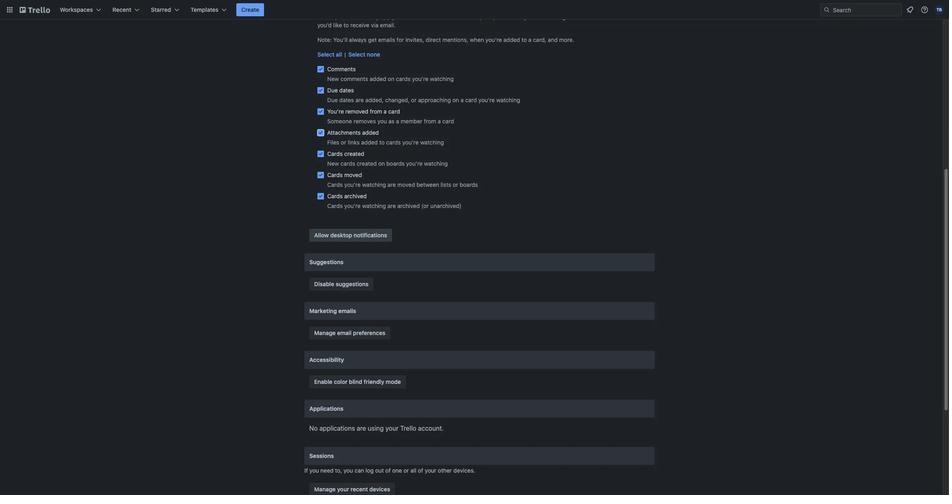 Task type: locate. For each thing, give the bounding box(es) containing it.
0 horizontal spatial select
[[318, 51, 335, 58]]

of right one on the left bottom of the page
[[418, 468, 424, 475]]

1 horizontal spatial of
[[418, 468, 424, 475]]

0 notifications image
[[906, 5, 916, 15]]

cards
[[508, 13, 523, 20], [396, 75, 411, 82], [386, 139, 401, 146], [341, 160, 355, 167]]

preferences
[[335, 13, 367, 20], [353, 330, 386, 337]]

if
[[305, 468, 308, 475]]

2 due from the top
[[327, 97, 338, 104]]

0 vertical spatial and
[[497, 13, 507, 20]]

card
[[466, 97, 477, 104], [389, 108, 400, 115], [443, 118, 454, 125]]

2 cards from the top
[[327, 172, 343, 179]]

0 vertical spatial boards
[[387, 160, 405, 167]]

friendly
[[364, 379, 385, 386]]

select right .
[[570, 13, 586, 20]]

card down approaching
[[443, 118, 454, 125]]

1 vertical spatial new
[[327, 160, 339, 167]]

lists
[[441, 181, 452, 188]]

recent
[[351, 487, 368, 493]]

1 vertical spatial boards
[[460, 181, 478, 188]]

dates for due dates are added, changed, or approaching on a card you're watching
[[340, 97, 354, 104]]

allow
[[314, 232, 329, 239]]

back to home image
[[20, 3, 50, 16]]

0 vertical spatial created
[[345, 150, 365, 157]]

for left the boards,
[[453, 13, 460, 20]]

0 horizontal spatial card
[[389, 108, 400, 115]]

select inside . select which notifications you'd like to receive via email.
[[570, 13, 586, 20]]

3 cards from the top
[[327, 181, 343, 188]]

due for due dates
[[327, 87, 338, 94]]

need
[[321, 468, 334, 475]]

emails right the get
[[379, 36, 395, 43]]

new for new cards created on boards you're watching
[[327, 160, 339, 167]]

from right member
[[424, 118, 437, 125]]

mode
[[386, 379, 401, 386]]

1 horizontal spatial and
[[548, 36, 558, 43]]

on right approaching
[[453, 97, 459, 104]]

enable
[[314, 379, 333, 386]]

no
[[310, 425, 318, 433]]

1 horizontal spatial your
[[386, 425, 399, 433]]

of
[[386, 468, 391, 475], [418, 468, 424, 475]]

boards up cards you're watching are moved between lists or boards
[[387, 160, 405, 167]]

2 manage from the top
[[314, 487, 336, 493]]

via
[[371, 22, 379, 29]]

due dates
[[327, 87, 354, 94]]

0 horizontal spatial of
[[386, 468, 391, 475]]

accessibility
[[310, 357, 344, 364]]

1 horizontal spatial card
[[443, 118, 454, 125]]

cards for cards archived
[[327, 193, 343, 200]]

color
[[334, 379, 348, 386]]

0 vertical spatial card
[[466, 97, 477, 104]]

and right card,
[[548, 36, 558, 43]]

0 horizontal spatial and
[[497, 13, 507, 20]]

changed,
[[385, 97, 410, 104]]

or right one on the left bottom of the page
[[404, 468, 409, 475]]

2 horizontal spatial select
[[570, 13, 586, 20]]

are down cards you're watching are moved between lists or boards
[[388, 203, 396, 210]]

for
[[453, 13, 460, 20], [397, 36, 404, 43]]

are up removed
[[356, 97, 364, 104]]

select all | select none
[[318, 51, 380, 58]]

notifications right desktop
[[354, 232, 387, 239]]

disable suggestions link
[[310, 278, 374, 291]]

all right one on the left bottom of the page
[[411, 468, 417, 475]]

0 vertical spatial new
[[327, 75, 339, 82]]

card,
[[533, 36, 547, 43]]

2 horizontal spatial you
[[378, 118, 387, 125]]

all left | on the left of the page
[[336, 51, 342, 58]]

email down marketing emails
[[337, 330, 352, 337]]

no applications are using your trello account.
[[310, 425, 444, 433]]

1 new from the top
[[327, 75, 339, 82]]

0 horizontal spatial email
[[337, 330, 352, 337]]

emails up manage email preferences
[[339, 308, 356, 315]]

1 vertical spatial due
[[327, 97, 338, 104]]

cards for cards created
[[327, 150, 343, 157]]

manage down need
[[314, 487, 336, 493]]

0 vertical spatial on
[[388, 75, 395, 82]]

1 dates from the top
[[340, 87, 354, 94]]

1 horizontal spatial emails
[[379, 36, 395, 43]]

cards archived
[[327, 193, 367, 200]]

1 vertical spatial and
[[548, 36, 558, 43]]

created down cards created
[[357, 160, 377, 167]]

1 vertical spatial card
[[389, 108, 400, 115]]

using
[[368, 425, 384, 433]]

1 vertical spatial on
[[453, 97, 459, 104]]

0 horizontal spatial on
[[379, 160, 385, 167]]

unarchived)
[[431, 203, 462, 210]]

none
[[367, 51, 380, 58]]

2 horizontal spatial your
[[425, 468, 437, 475]]

1 horizontal spatial email
[[404, 13, 418, 20]]

0 vertical spatial due
[[327, 87, 338, 94]]

4 cards from the top
[[327, 193, 343, 200]]

select right | on the left of the page
[[349, 51, 366, 58]]

1 horizontal spatial from
[[424, 118, 437, 125]]

all
[[336, 51, 342, 58], [411, 468, 417, 475]]

are
[[356, 97, 364, 104], [388, 181, 396, 188], [388, 203, 396, 210], [357, 425, 366, 433]]

1 vertical spatial from
[[424, 118, 437, 125]]

to left card,
[[522, 36, 527, 43]]

1 horizontal spatial archived
[[398, 203, 420, 210]]

cards for cards you're watching are moved between lists or boards
[[327, 181, 343, 188]]

1 manage from the top
[[314, 330, 336, 337]]

moved up cards archived
[[345, 172, 362, 179]]

archived down cards moved
[[345, 193, 367, 200]]

moved left between
[[398, 181, 415, 188]]

boards right lists on the left top of the page
[[460, 181, 478, 188]]

card up "as" at the left of page
[[389, 108, 400, 115]]

1 horizontal spatial all
[[411, 468, 417, 475]]

on
[[388, 75, 395, 82], [453, 97, 459, 104], [379, 160, 385, 167]]

select down note:
[[318, 51, 335, 58]]

allow desktop notifications
[[314, 232, 387, 239]]

1 horizontal spatial on
[[388, 75, 395, 82]]

5 cards from the top
[[327, 203, 343, 210]]

email right apply at the left top of page
[[404, 13, 418, 20]]

0 vertical spatial dates
[[340, 87, 354, 94]]

you're
[[525, 13, 541, 20], [486, 36, 502, 43], [412, 75, 429, 82], [479, 97, 495, 104], [403, 139, 419, 146], [406, 160, 423, 167], [345, 181, 361, 188], [345, 203, 361, 210]]

boards,
[[462, 13, 482, 20]]

1 vertical spatial dates
[[340, 97, 354, 104]]

archived left (or
[[398, 203, 420, 210]]

new cards created on boards you're watching
[[327, 160, 448, 167]]

due dates are added, changed, or approaching on a card you're watching
[[327, 97, 521, 104]]

lists,
[[483, 13, 496, 20]]

from
[[370, 108, 382, 115], [424, 118, 437, 125]]

workspaces
[[60, 6, 93, 13]]

comments
[[341, 75, 368, 82]]

created down links
[[345, 150, 365, 157]]

of right out
[[386, 468, 391, 475]]

0 vertical spatial from
[[370, 108, 382, 115]]

or
[[411, 97, 417, 104], [341, 139, 347, 146], [453, 181, 459, 188], [404, 468, 409, 475]]

dates down comments
[[340, 87, 354, 94]]

1 horizontal spatial for
[[453, 13, 460, 20]]

1 cards from the top
[[327, 150, 343, 157]]

or right changed,
[[411, 97, 417, 104]]

search image
[[824, 7, 831, 13]]

files or links added to cards you're watching
[[327, 139, 444, 146]]

invites,
[[406, 36, 424, 43]]

for left invites,
[[397, 36, 404, 43]]

1 vertical spatial manage
[[314, 487, 336, 493]]

your
[[386, 425, 399, 433], [425, 468, 437, 475], [337, 487, 349, 493]]

applications
[[320, 425, 355, 433]]

and right lists,
[[497, 13, 507, 20]]

2 vertical spatial on
[[379, 160, 385, 167]]

added right links
[[361, 139, 378, 146]]

manage down marketing
[[314, 330, 336, 337]]

and
[[497, 13, 507, 20], [548, 36, 558, 43]]

2 dates from the top
[[340, 97, 354, 104]]

to up new cards created on boards you're watching
[[380, 139, 385, 146]]

from down added,
[[370, 108, 382, 115]]

0 horizontal spatial all
[[336, 51, 342, 58]]

you'll
[[334, 36, 348, 43]]

Search field
[[831, 4, 902, 16]]

on for boards
[[379, 160, 385, 167]]

added
[[504, 36, 520, 43], [370, 75, 387, 82], [362, 129, 379, 136], [361, 139, 378, 146]]

dates down due dates
[[340, 97, 354, 104]]

1 vertical spatial for
[[397, 36, 404, 43]]

on down files or links added to cards you're watching
[[379, 160, 385, 167]]

starred
[[151, 6, 171, 13]]

0 vertical spatial email
[[404, 13, 418, 20]]

a right approaching
[[461, 97, 464, 104]]

are up cards you're watching are archived (or unarchived)
[[388, 181, 396, 188]]

if you need to, you can log out of one or all of your other devices.
[[305, 468, 476, 475]]

your left recent
[[337, 487, 349, 493]]

notifications up direct
[[419, 13, 452, 20]]

due for due dates are added, changed, or approaching on a card you're watching
[[327, 97, 338, 104]]

create button
[[237, 3, 264, 16]]

1 horizontal spatial you
[[344, 468, 353, 475]]

2 horizontal spatial notifications
[[605, 13, 637, 20]]

cards moved
[[327, 172, 362, 179]]

you
[[378, 118, 387, 125], [310, 468, 319, 475], [344, 468, 353, 475]]

1 vertical spatial all
[[411, 468, 417, 475]]

a left card,
[[529, 36, 532, 43]]

card right approaching
[[466, 97, 477, 104]]

your right the using
[[386, 425, 399, 433]]

1 vertical spatial archived
[[398, 203, 420, 210]]

on up changed,
[[388, 75, 395, 82]]

log
[[366, 468, 374, 475]]

you right if
[[310, 468, 319, 475]]

templates
[[191, 6, 219, 13]]

new down the comments
[[327, 75, 339, 82]]

a
[[529, 36, 532, 43], [461, 97, 464, 104], [384, 108, 387, 115], [396, 118, 399, 125], [438, 118, 441, 125]]

to right like
[[344, 22, 349, 29]]

0 horizontal spatial boards
[[387, 160, 405, 167]]

to
[[397, 13, 402, 20], [344, 22, 349, 29], [522, 36, 527, 43], [380, 139, 385, 146]]

new for new comments added on cards you're watching
[[327, 75, 339, 82]]

cards
[[327, 150, 343, 157], [327, 172, 343, 179], [327, 181, 343, 188], [327, 193, 343, 200], [327, 203, 343, 210]]

1 due from the top
[[327, 87, 338, 94]]

you right to, at the bottom left of the page
[[344, 468, 353, 475]]

2 new from the top
[[327, 160, 339, 167]]

0 horizontal spatial moved
[[345, 172, 362, 179]]

archived
[[345, 193, 367, 200], [398, 203, 420, 210]]

someone
[[327, 118, 352, 125]]

boards
[[387, 160, 405, 167], [460, 181, 478, 188]]

you left "as" at the left of page
[[378, 118, 387, 125]]

notifications right the 'which'
[[605, 13, 637, 20]]

1 vertical spatial your
[[425, 468, 437, 475]]

cards for cards you're watching are archived (or unarchived)
[[327, 203, 343, 210]]

0 horizontal spatial your
[[337, 487, 349, 493]]

comments
[[327, 66, 356, 73]]

2 horizontal spatial card
[[466, 97, 477, 104]]

1 horizontal spatial moved
[[398, 181, 415, 188]]

get
[[368, 36, 377, 43]]

0 vertical spatial manage
[[314, 330, 336, 337]]

1 vertical spatial emails
[[339, 308, 356, 315]]

other
[[438, 468, 452, 475]]

1 horizontal spatial boards
[[460, 181, 478, 188]]

mentions,
[[443, 36, 469, 43]]

1 vertical spatial moved
[[398, 181, 415, 188]]

|
[[345, 51, 346, 58]]

your left other
[[425, 468, 437, 475]]

0 horizontal spatial archived
[[345, 193, 367, 200]]

new down cards created
[[327, 160, 339, 167]]



Task type: vqa. For each thing, say whether or not it's contained in the screenshot.


Task type: describe. For each thing, give the bounding box(es) containing it.
are left the using
[[357, 425, 366, 433]]

marketing
[[310, 308, 337, 315]]

cards you're watching are archived (or unarchived)
[[327, 203, 462, 210]]

disable suggestions
[[314, 281, 369, 288]]

recent button
[[108, 3, 144, 16]]

2 vertical spatial card
[[443, 118, 454, 125]]

these
[[318, 13, 334, 20]]

0 horizontal spatial emails
[[339, 308, 356, 315]]

2 horizontal spatial on
[[453, 97, 459, 104]]

a down approaching
[[438, 118, 441, 125]]

disable
[[314, 281, 334, 288]]

0 horizontal spatial for
[[397, 36, 404, 43]]

.
[[566, 13, 568, 20]]

starred button
[[146, 3, 184, 16]]

always
[[349, 36, 367, 43]]

1 vertical spatial email
[[337, 330, 352, 337]]

0 vertical spatial moved
[[345, 172, 362, 179]]

open information menu image
[[921, 6, 929, 14]]

manage for manage your recent devices
[[314, 487, 336, 493]]

1 of from the left
[[386, 468, 391, 475]]

cards down cards created
[[341, 160, 355, 167]]

enable color blind friendly mode link
[[310, 376, 406, 389]]

between
[[417, 181, 439, 188]]

desktop
[[331, 232, 352, 239]]

you'd
[[318, 22, 332, 29]]

watching link
[[543, 13, 566, 20]]

0 vertical spatial all
[[336, 51, 342, 58]]

or right lists on the left top of the page
[[453, 181, 459, 188]]

suggestions
[[336, 281, 369, 288]]

recent
[[113, 6, 131, 13]]

removes
[[354, 118, 376, 125]]

approaching
[[418, 97, 451, 104]]

added up added,
[[370, 75, 387, 82]]

manage email preferences
[[314, 330, 386, 337]]

blind
[[349, 379, 363, 386]]

to,
[[335, 468, 342, 475]]

note:
[[318, 36, 332, 43]]

a right "as" at the left of page
[[396, 118, 399, 125]]

only
[[368, 13, 379, 20]]

dates for due dates
[[340, 87, 354, 94]]

cards for cards moved
[[327, 172, 343, 179]]

receive
[[351, 22, 370, 29]]

create
[[241, 6, 259, 13]]

tyler black (tylerblack440) image
[[935, 5, 945, 15]]

removed
[[346, 108, 369, 115]]

cards created
[[327, 150, 365, 157]]

added down removes
[[362, 129, 379, 136]]

1 vertical spatial preferences
[[353, 330, 386, 337]]

added,
[[366, 97, 384, 104]]

when
[[470, 36, 484, 43]]

manage for manage email preferences
[[314, 330, 336, 337]]

email.
[[380, 22, 396, 29]]

added left card,
[[504, 36, 520, 43]]

new comments added on cards you're watching
[[327, 75, 454, 82]]

cards down "as" at the left of page
[[386, 139, 401, 146]]

links
[[348, 139, 360, 146]]

0 vertical spatial emails
[[379, 36, 395, 43]]

apply
[[381, 13, 395, 20]]

1 horizontal spatial notifications
[[419, 13, 452, 20]]

which
[[588, 13, 603, 20]]

someone removes you as a member from a card
[[327, 118, 454, 125]]

notifications inside . select which notifications you'd like to receive via email.
[[605, 13, 637, 20]]

0 vertical spatial archived
[[345, 193, 367, 200]]

to right apply at the left top of page
[[397, 13, 402, 20]]

or down attachments
[[341, 139, 347, 146]]

0 vertical spatial for
[[453, 13, 460, 20]]

attachments added
[[327, 129, 379, 136]]

(or
[[422, 203, 429, 210]]

enable color blind friendly mode
[[314, 379, 401, 386]]

manage your recent devices link
[[310, 484, 395, 496]]

as
[[389, 118, 395, 125]]

0 vertical spatial preferences
[[335, 13, 367, 20]]

select all button
[[318, 51, 342, 59]]

templates button
[[186, 3, 232, 16]]

marketing emails
[[310, 308, 356, 315]]

direct
[[426, 36, 441, 43]]

devices.
[[454, 468, 476, 475]]

1 horizontal spatial select
[[349, 51, 366, 58]]

more.
[[560, 36, 575, 43]]

2 vertical spatial your
[[337, 487, 349, 493]]

member
[[401, 118, 423, 125]]

cards right lists,
[[508, 13, 523, 20]]

workspaces button
[[55, 3, 106, 16]]

1 vertical spatial created
[[357, 160, 377, 167]]

0 horizontal spatial from
[[370, 108, 382, 115]]

allow desktop notifications link
[[310, 229, 392, 242]]

can
[[355, 468, 364, 475]]

0 horizontal spatial notifications
[[354, 232, 387, 239]]

attachments
[[327, 129, 361, 136]]

0 vertical spatial your
[[386, 425, 399, 433]]

select none button
[[349, 51, 380, 59]]

to inside . select which notifications you'd like to receive via email.
[[344, 22, 349, 29]]

2 of from the left
[[418, 468, 424, 475]]

these preferences only apply to email notifications for boards, lists, and cards you're watching
[[318, 13, 566, 20]]

one
[[393, 468, 402, 475]]

devices
[[370, 487, 390, 493]]

applications
[[310, 406, 344, 413]]

. select which notifications you'd like to receive via email.
[[318, 13, 637, 29]]

0 horizontal spatial you
[[310, 468, 319, 475]]

note: you'll always get emails for invites, direct mentions, when you're added to a card, and more.
[[318, 36, 575, 43]]

manage your recent devices
[[314, 487, 390, 493]]

cards up changed,
[[396, 75, 411, 82]]

primary element
[[0, 0, 950, 20]]

like
[[333, 22, 342, 29]]

on for cards
[[388, 75, 395, 82]]

out
[[376, 468, 384, 475]]

a up someone removes you as a member from a card
[[384, 108, 387, 115]]

trello
[[401, 425, 417, 433]]

cards you're watching are moved between lists or boards
[[327, 181, 478, 188]]

sessions
[[310, 453, 334, 460]]

suggestions
[[310, 259, 344, 266]]

account.
[[418, 425, 444, 433]]



